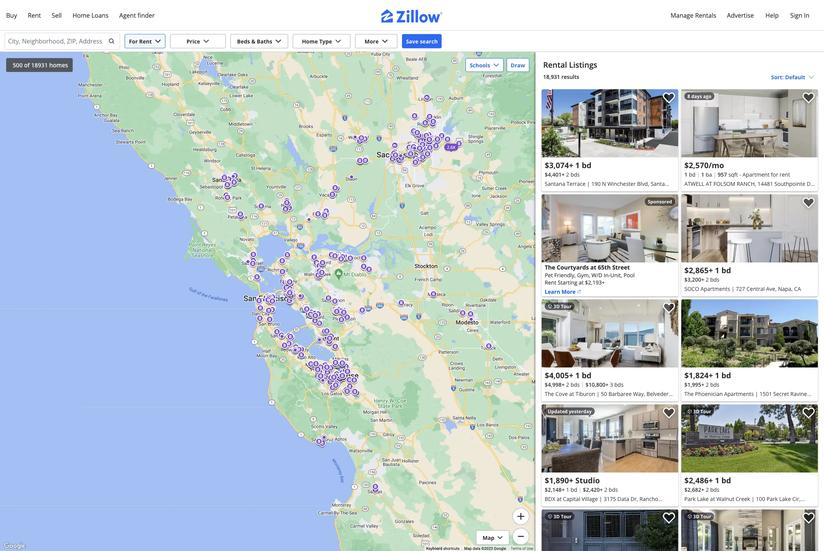 Task type: describe. For each thing, give the bounding box(es) containing it.
napa,
[[779, 285, 793, 292]]

bds inside $2,486+ 1 bd $2,682+ 2 bds
[[711, 486, 720, 493]]

loans
[[92, 11, 109, 19]]

map region
[[0, 13, 574, 551]]

map for map data ©2023 google
[[464, 546, 472, 551]]

ravine
[[791, 390, 808, 397]]

save this home button for $3,074+ 1 bd
[[657, 89, 679, 111]]

buy
[[6, 11, 17, 19]]

home type button
[[293, 34, 351, 48]]

18931
[[31, 61, 48, 69]]

data
[[473, 546, 481, 551]]

map for map
[[483, 534, 495, 541]]

advertisement region
[[542, 194, 679, 296]]

| inside park lake at walnut creek | 100 park lake cir, walnut creek, ca
[[752, 495, 755, 503]]

$2,420+
[[583, 486, 603, 493]]

save this home image for $2,486+ 1 bd
[[803, 408, 815, 419]]

santana terrace | 190 n winchester blvd, santa clara, ca link
[[545, 179, 676, 197]]

#13301,
[[685, 189, 705, 197]]

yesterday
[[569, 408, 592, 415]]

3d for three dimensional icon
[[554, 513, 560, 520]]

tour for three dimensional image related to $2,486+ 1 bd
[[701, 408, 712, 415]]

$2,148+
[[545, 486, 565, 493]]

santana terrace image
[[542, 89, 679, 157]]

190
[[592, 180, 601, 187]]

save this home image for $2,570/mo
[[803, 92, 815, 104]]

ca inside the cove at tiburon | 50 barbaree way, belvedere tiburon, ca
[[568, 399, 574, 407]]

terms of use
[[511, 546, 534, 551]]

default
[[786, 74, 806, 81]]

blvd,
[[638, 180, 650, 187]]

tour for three dimensional image corresponding to $4,005+ 1 bd
[[561, 303, 572, 310]]

southpointe
[[775, 180, 806, 187]]

save this home button for $1,890+ studio
[[657, 405, 679, 426]]

chevron down image for price
[[203, 38, 209, 44]]

manage rentals
[[671, 11, 717, 19]]

use
[[527, 546, 534, 551]]

bd for $1,824+ 1 bd $1,995+ 2 bds
[[722, 370, 732, 381]]

$1,824+
[[685, 370, 713, 381]]

keyboard shortcuts
[[426, 546, 460, 551]]

ca inside park lake at walnut creek | 100 park lake cir, walnut creek, ca
[[721, 504, 728, 512]]

santana
[[545, 180, 566, 187]]

bdx
[[545, 495, 556, 503]]

$2,865+
[[685, 265, 713, 275]]

way,
[[633, 390, 646, 397]]

2 for $3,074+
[[566, 171, 570, 178]]

2 for $2,865+
[[706, 276, 709, 283]]

atwell
[[685, 180, 705, 187]]

schools button
[[466, 58, 504, 72]]

ca right napa,
[[795, 285, 801, 292]]

100
[[756, 495, 766, 503]]

folsom
[[714, 180, 736, 187]]

homes
[[49, 61, 68, 69]]

3d tour for three dimensional icon
[[553, 513, 572, 520]]

studio
[[576, 475, 600, 486]]

bds up 3175
[[609, 486, 618, 493]]

at for $4,005+ 1 bd
[[570, 390, 574, 397]]

2.6k
[[447, 144, 456, 150]]

957
[[718, 171, 727, 178]]

of for 500
[[24, 61, 30, 69]]

terrace
[[567, 180, 586, 187]]

three dimensional image for $4,005+ 1 bd
[[548, 304, 553, 309]]

$2,486+
[[685, 475, 713, 486]]

home image
[[9, 40, 26, 57]]

save this home image inside button
[[803, 197, 815, 209]]

advertise link
[[722, 6, 760, 24]]

save this home button for $4,005+ 1 bd
[[657, 299, 679, 321]]

three dimensional image
[[548, 514, 553, 519]]

park lake at walnut creek image
[[682, 405, 818, 473]]

updated yesterday
[[548, 408, 592, 415]]

tour for the bottommost three dimensional image
[[701, 513, 712, 520]]

santana terrace | 190 n winchester blvd, santa clara, ca
[[545, 180, 665, 197]]

belvedere
[[647, 390, 672, 397]]

2 lake from the left
[[780, 495, 791, 503]]

2 for $2,486+
[[706, 486, 709, 493]]

map button
[[476, 530, 510, 545]]

0 vertical spatial apartments
[[701, 285, 731, 292]]

3d for the bottommost three dimensional image
[[694, 513, 700, 520]]

at for $2,486+ 1 bd
[[711, 495, 715, 503]]

2.6k link
[[445, 144, 459, 151]]

terms of use link
[[511, 546, 534, 551]]

barbaree
[[609, 390, 632, 397]]

save search
[[406, 38, 438, 45]]

$2,420+ 2 bds
[[583, 486, 618, 493]]

zillow logo image
[[381, 9, 443, 23]]

14481
[[758, 180, 774, 187]]

chevron right image
[[104, 77, 113, 86]]

price
[[187, 38, 200, 45]]

$2,682+
[[685, 486, 705, 493]]

1501
[[760, 390, 772, 397]]

the cove at tiburon | 50 barbaree way, belvedere tiburon, ca
[[545, 390, 672, 407]]

rancho
[[640, 495, 659, 503]]

sell link
[[46, 6, 67, 24]]

1 ba
[[702, 171, 712, 178]]

rentals
[[696, 11, 717, 19]]

sign in link
[[785, 6, 815, 24]]

three dimensional image for $2,486+ 1 bd
[[688, 409, 693, 414]]

1 up the atwell
[[685, 171, 688, 178]]

sqft
[[729, 171, 738, 178]]

bdx at capital village | 3175 data dr, rancho cordova, ca link
[[545, 494, 676, 512]]

ca inside the phoenician apartments | 1501 secret ravine pkwy, roseville, ca
[[725, 399, 732, 407]]

3d tour for the bottommost three dimensional image
[[693, 513, 712, 520]]

apartment
[[743, 171, 770, 178]]

500 of 18931 homes
[[13, 61, 68, 69]]

beds
[[237, 38, 250, 45]]

1 for $4,005+ 1 bd
[[576, 370, 580, 381]]

chevron down image for sort: default
[[809, 74, 815, 80]]

$1,890+
[[545, 475, 574, 486]]

park lake at walnut creek | 100 park lake cir, walnut creek, ca link
[[685, 494, 815, 512]]

pkwy,
[[685, 399, 699, 407]]

baths
[[257, 38, 272, 45]]

cordova,
[[545, 504, 568, 512]]

8
[[688, 93, 691, 99]]

listings
[[569, 59, 598, 70]]

| left 727 at the bottom of the page
[[732, 285, 735, 292]]

bd for $2,865+ 1 bd $3,200+ 2 bds
[[722, 265, 732, 275]]

bd up the atwell
[[689, 171, 696, 178]]

phoenician
[[696, 390, 723, 397]]

soco
[[685, 285, 700, 292]]

0 horizontal spatial walnut
[[685, 504, 703, 512]]

bds down the $4,005+ 1 bd
[[571, 381, 580, 388]]

sign in
[[791, 11, 810, 19]]

$2,486+ 1 bd $2,682+ 2 bds
[[685, 475, 732, 493]]

bdx at capital village image
[[542, 405, 679, 473]]

$10,800+
[[586, 381, 609, 388]]

main navigation
[[0, 0, 825, 127]]

$3,200+
[[685, 276, 705, 283]]

home for home type
[[302, 38, 318, 45]]

results
[[562, 73, 580, 80]]

search
[[420, 38, 438, 45]]

tour for three dimensional icon
[[561, 513, 572, 520]]

advertise
[[728, 11, 754, 19]]



Task type: vqa. For each thing, say whether or not it's contained in the screenshot.


Task type: locate. For each thing, give the bounding box(es) containing it.
walnut left creek,
[[685, 504, 703, 512]]

$4,998+ 2 bds
[[545, 381, 580, 388]]

0 horizontal spatial of
[[24, 61, 30, 69]]

2 inside $1,824+ 1 bd $1,995+ 2 bds
[[706, 381, 709, 388]]

0 vertical spatial home
[[73, 11, 90, 19]]

bd down $1,890+ studio
[[571, 486, 578, 493]]

$2,570/mo
[[685, 160, 725, 170]]

map inside popup button
[[483, 534, 495, 541]]

1 horizontal spatial walnut
[[717, 495, 735, 503]]

at
[[706, 180, 713, 187]]

2 the from the left
[[685, 390, 694, 397]]

| left 100
[[752, 495, 755, 503]]

bds right '3'
[[615, 381, 624, 388]]

0 vertical spatial map
[[483, 534, 495, 541]]

home loans link
[[67, 6, 114, 24]]

save this home button for $2,865+ 1 bd
[[797, 194, 818, 216]]

google image
[[2, 541, 27, 551]]

roseville,
[[701, 399, 724, 407]]

main content
[[536, 52, 825, 551]]

2 up terrace
[[566, 171, 570, 178]]

ca up 'updated yesterday'
[[568, 399, 574, 407]]

0 vertical spatial three dimensional image
[[548, 304, 553, 309]]

beds & baths button
[[231, 34, 288, 48]]

soco apartments image
[[682, 194, 818, 263]]

bds up phoenician
[[711, 381, 720, 388]]

2 park from the left
[[767, 495, 778, 503]]

dr
[[807, 180, 813, 187]]

chevron down image inside beds & baths popup button
[[276, 38, 282, 44]]

8 days ago
[[688, 93, 712, 99]]

agent
[[119, 11, 136, 19]]

bd inside $2,865+ 1 bd $3,200+ 2 bds
[[722, 265, 732, 275]]

draw button
[[507, 58, 530, 72]]

0 vertical spatial walnut
[[717, 495, 735, 503]]

bd for $4,005+ 1 bd
[[582, 370, 592, 381]]

at right cove
[[570, 390, 574, 397]]

0 horizontal spatial lake
[[698, 495, 709, 503]]

beds & baths
[[237, 38, 272, 45]]

santa
[[651, 180, 665, 187]]

1 horizontal spatial of
[[523, 546, 526, 551]]

bd up 190
[[582, 160, 592, 170]]

minus image
[[517, 533, 525, 541]]

atwell at folsom ranch, 14481 southpointe dr #13301, folsom, ca 95630 link
[[685, 179, 815, 197]]

for
[[771, 171, 779, 178]]

main content containing rental listings
[[536, 52, 825, 551]]

bd inside $1,824+ 1 bd $1,995+ 2 bds
[[722, 370, 732, 381]]

0 horizontal spatial chevron down image
[[203, 38, 209, 44]]

bds inside $1,824+ 1 bd $1,995+ 2 bds
[[711, 381, 720, 388]]

727
[[736, 285, 746, 292]]

lake left cir,
[[780, 495, 791, 503]]

ca inside "bdx at capital village | 3175 data dr, rancho cordova, ca"
[[569, 504, 576, 512]]

save this home image for $1,890+ studio
[[663, 408, 676, 419]]

1 up capital
[[566, 486, 570, 493]]

2 inside $3,074+ 1 bd $4,401+ 2 bds
[[566, 171, 570, 178]]

1 for $3,074+ 1 bd $4,401+ 2 bds
[[576, 160, 580, 170]]

0 horizontal spatial at
[[557, 495, 562, 503]]

$4,998+
[[545, 381, 565, 388]]

chevron down image right the baths
[[276, 38, 282, 44]]

save this home image
[[663, 92, 676, 104], [803, 92, 815, 104], [663, 303, 676, 314], [663, 408, 676, 419], [803, 408, 815, 419]]

save this home button for $2,570/mo
[[797, 89, 818, 111]]

manage
[[671, 11, 694, 19]]

creek,
[[704, 504, 720, 512]]

1 vertical spatial of
[[523, 546, 526, 551]]

draw
[[511, 61, 525, 69]]

bds inside $3,074+ 1 bd $4,401+ 2 bds
[[571, 171, 580, 178]]

| left 1501
[[756, 390, 759, 397]]

save this home image for $4,005+ 1 bd
[[663, 303, 676, 314]]

chevron down image right type
[[335, 38, 342, 44]]

1 for $1,824+ 1 bd $1,995+ 2 bds
[[715, 370, 720, 381]]

filters element
[[0, 31, 825, 52]]

chevron down image up google
[[498, 535, 503, 540]]

n
[[602, 180, 606, 187]]

keyboard shortcuts button
[[426, 546, 460, 551]]

1 lake from the left
[[698, 495, 709, 503]]

0 horizontal spatial home
[[73, 11, 90, 19]]

at inside the cove at tiburon | 50 barbaree way, belvedere tiburon, ca
[[570, 390, 574, 397]]

bd right $2,486+
[[722, 475, 732, 486]]

save this home image
[[803, 197, 815, 209], [663, 513, 676, 524], [803, 513, 815, 524]]

chevron down image down agent finder link
[[155, 38, 161, 44]]

chevron down image for more
[[382, 38, 388, 44]]

the for $4,005+ 1 bd
[[545, 390, 554, 397]]

1 horizontal spatial lake
[[780, 495, 791, 503]]

2 vertical spatial three dimensional image
[[688, 514, 693, 519]]

bd up the $10,800+ on the bottom right of page
[[582, 370, 592, 381]]

more
[[365, 38, 379, 45]]

ca right creek,
[[721, 504, 728, 512]]

chevron down image inside schools popup button
[[493, 62, 500, 68]]

chevron down image
[[203, 38, 209, 44], [335, 38, 342, 44]]

the inside the phoenician apartments | 1501 secret ravine pkwy, roseville, ca
[[685, 390, 694, 397]]

chevron down image for home type
[[335, 38, 342, 44]]

lake down $2,682+
[[698, 495, 709, 503]]

village
[[582, 495, 598, 503]]

plus image
[[517, 513, 525, 521]]

days
[[692, 93, 702, 99]]

at inside park lake at walnut creek | 100 park lake cir, walnut creek, ca
[[711, 495, 715, 503]]

1 inside $2,486+ 1 bd $2,682+ 2 bds
[[715, 475, 720, 486]]

clara,
[[545, 189, 559, 197]]

the for $1,824+ 1 bd
[[685, 390, 694, 397]]

1 horizontal spatial home
[[302, 38, 318, 45]]

bd inside $3,074+ 1 bd $4,401+ 2 bds
[[582, 160, 592, 170]]

1 horizontal spatial chevron down image
[[335, 38, 342, 44]]

of for terms
[[523, 546, 526, 551]]

of left use
[[523, 546, 526, 551]]

data
[[618, 495, 630, 503]]

save this home button for $2,486+ 1 bd
[[797, 405, 818, 426]]

2 down the $4,005+ 1 bd
[[566, 381, 570, 388]]

search image
[[109, 38, 115, 44]]

chevron down image right price
[[203, 38, 209, 44]]

walnut
[[717, 495, 735, 503], [685, 504, 703, 512]]

apartments down $2,865+ 1 bd $3,200+ 2 bds at the right of the page
[[701, 285, 731, 292]]

1 inside $3,074+ 1 bd $4,401+ 2 bds
[[576, 160, 580, 170]]

ca right clara,
[[561, 189, 568, 197]]

2 up 3175
[[605, 486, 608, 493]]

cir,
[[793, 495, 801, 503]]

loading image
[[594, 243, 601, 250]]

ca inside "santana terrace | 190 n winchester blvd, santa clara, ca"
[[561, 189, 568, 197]]

bd for $2,148+ 1 bd
[[571, 486, 578, 493]]

1 up $4,998+ 2 bds
[[576, 370, 580, 381]]

| left 50 on the right bottom
[[597, 390, 600, 397]]

bd up phoenician
[[722, 370, 732, 381]]

1 for $2,148+ 1 bd
[[566, 486, 570, 493]]

chevron down image for beds & baths
[[276, 38, 282, 44]]

sort: default button
[[770, 73, 817, 82]]

chevron down image inside 'price' popup button
[[203, 38, 209, 44]]

3d for three dimensional image related to $2,486+ 1 bd
[[694, 408, 700, 415]]

chevron down image for schools
[[493, 62, 500, 68]]

rent
[[780, 171, 791, 178]]

0 horizontal spatial park
[[685, 495, 696, 503]]

the inside the cove at tiburon | 50 barbaree way, belvedere tiburon, ca
[[545, 390, 554, 397]]

home inside dropdown button
[[302, 38, 318, 45]]

1 for $2,486+ 1 bd $2,682+ 2 bds
[[715, 475, 720, 486]]

the cove at tiburon | 50 barbaree way, belvedere tiburon, ca link
[[545, 389, 676, 407]]

atwood apartments image
[[682, 510, 818, 551]]

the
[[545, 390, 554, 397], [685, 390, 694, 397]]

chevron down image right schools
[[493, 62, 500, 68]]

3d for three dimensional image corresponding to $4,005+ 1 bd
[[554, 303, 560, 310]]

$3,074+
[[545, 160, 574, 170]]

the cove at tiburon image
[[542, 299, 679, 368]]

| inside "bdx at capital village | 3175 data dr, rancho cordova, ca"
[[600, 495, 603, 503]]

chevron down image inside sort: default dropdown button
[[809, 74, 815, 80]]

2 up phoenician
[[706, 381, 709, 388]]

apartments inside the phoenician apartments | 1501 secret ravine pkwy, roseville, ca
[[725, 390, 754, 397]]

chevron down image
[[155, 38, 161, 44], [276, 38, 282, 44], [382, 38, 388, 44], [493, 62, 500, 68], [809, 74, 815, 80], [498, 535, 503, 540]]

1 vertical spatial three dimensional image
[[688, 409, 693, 414]]

of right 500
[[24, 61, 30, 69]]

1 right $3,074+ on the right top of page
[[576, 160, 580, 170]]

1 for $2,865+ 1 bd $3,200+ 2 bds
[[715, 265, 720, 275]]

3d tour for three dimensional image related to $2,486+ 1 bd
[[693, 408, 712, 415]]

ba
[[706, 171, 712, 178]]

park down $2,682+
[[685, 495, 696, 503]]

| inside the cove at tiburon | 50 barbaree way, belvedere tiburon, ca
[[597, 390, 600, 397]]

1 vertical spatial map
[[464, 546, 472, 551]]

save this home button
[[657, 89, 679, 111], [797, 89, 818, 111], [797, 194, 818, 216], [657, 299, 679, 321], [657, 405, 679, 426], [797, 405, 818, 426], [657, 510, 679, 531], [797, 510, 818, 531]]

atwell at folsom ranch, 14481 southpointe dr #13301, folsom, ca 95630 image
[[682, 89, 818, 157]]

sort:
[[772, 74, 784, 81]]

1 vertical spatial home
[[302, 38, 318, 45]]

| left 190
[[587, 180, 590, 187]]

$4,005+ 1 bd
[[545, 370, 592, 381]]

help link
[[761, 6, 785, 24]]

home left type
[[302, 38, 318, 45]]

$1,995+
[[685, 381, 705, 388]]

1 vertical spatial apartments
[[725, 390, 754, 397]]

$2,148+ 1 bd
[[545, 486, 578, 493]]

loading...
[[600, 242, 626, 249]]

chevron down image inside more popup button
[[382, 38, 388, 44]]

map up ©2023
[[483, 534, 495, 541]]

three dimensional image
[[548, 304, 553, 309], [688, 409, 693, 414], [688, 514, 693, 519]]

1 the from the left
[[545, 390, 554, 397]]

at
[[570, 390, 574, 397], [557, 495, 562, 503], [711, 495, 715, 503]]

chevron down image inside home type dropdown button
[[335, 38, 342, 44]]

3d
[[554, 303, 560, 310], [694, 408, 700, 415], [554, 513, 560, 520], [694, 513, 700, 520]]

1 right $1,824+
[[715, 370, 720, 381]]

3d tour for three dimensional image corresponding to $4,005+ 1 bd
[[553, 303, 572, 310]]

ca down folsom
[[728, 189, 734, 197]]

bd for $3,074+ 1 bd $4,401+ 2 bds
[[582, 160, 592, 170]]

bds down $2,486+
[[711, 486, 720, 493]]

at inside "bdx at capital village | 3175 data dr, rancho cordova, ca"
[[557, 495, 562, 503]]

chevron down image right more
[[382, 38, 388, 44]]

1 horizontal spatial map
[[483, 534, 495, 541]]

©2023
[[482, 546, 493, 551]]

bd for $2,486+ 1 bd $2,682+ 2 bds
[[722, 475, 732, 486]]

50
[[601, 390, 607, 397]]

home inside main navigation
[[73, 11, 90, 19]]

1 bd
[[685, 171, 696, 178]]

ca right the roseville,
[[725, 399, 732, 407]]

2 down $2,865+
[[706, 276, 709, 283]]

1 right $2,486+
[[715, 475, 720, 486]]

1 left ba
[[702, 171, 705, 178]]

-
[[740, 171, 742, 178]]

sort: default
[[772, 74, 806, 81]]

2 chevron down image from the left
[[335, 38, 342, 44]]

franklin 299 image
[[542, 510, 679, 551]]

0 horizontal spatial map
[[464, 546, 472, 551]]

rental listings
[[544, 59, 598, 70]]

1 horizontal spatial at
[[570, 390, 574, 397]]

2 for $1,824+
[[706, 381, 709, 388]]

$3,074+ 1 bd $4,401+ 2 bds
[[545, 160, 592, 178]]

park lake at walnut creek | 100 park lake cir, walnut creek, ca
[[685, 495, 801, 512]]

save search button
[[402, 34, 442, 48]]

save this home image for $3,074+ 1 bd
[[663, 92, 676, 104]]

1 vertical spatial walnut
[[685, 504, 703, 512]]

folsom,
[[707, 189, 726, 197]]

bds down $2,865+
[[711, 276, 720, 283]]

0 vertical spatial of
[[24, 61, 30, 69]]

2 down $2,486+
[[706, 486, 709, 493]]

ranch,
[[737, 180, 757, 187]]

957 sqft
[[718, 171, 738, 178]]

18,931
[[544, 73, 560, 80]]

bds up terrace
[[571, 171, 580, 178]]

18,931 results
[[544, 73, 580, 80]]

500
[[13, 61, 23, 69]]

bd inside $2,486+ 1 bd $2,682+ 2 bds
[[722, 475, 732, 486]]

0 horizontal spatial the
[[545, 390, 554, 397]]

save this home image for franklin 299 image
[[663, 513, 676, 524]]

2 inside $2,865+ 1 bd $3,200+ 2 bds
[[706, 276, 709, 283]]

bds inside $2,865+ 1 bd $3,200+ 2 bds
[[711, 276, 720, 283]]

1 inside $2,865+ 1 bd $3,200+ 2 bds
[[715, 265, 720, 275]]

the down the $4,998+
[[545, 390, 554, 397]]

of
[[24, 61, 30, 69], [523, 546, 526, 551]]

walnut up creek,
[[717, 495, 735, 503]]

| left 3175
[[600, 495, 603, 503]]

1 horizontal spatial park
[[767, 495, 778, 503]]

2 horizontal spatial at
[[711, 495, 715, 503]]

bd
[[582, 160, 592, 170], [689, 171, 696, 178], [722, 265, 732, 275], [582, 370, 592, 381], [722, 370, 732, 381], [722, 475, 732, 486], [571, 486, 578, 493]]

the up pkwy,
[[685, 390, 694, 397]]

map left data
[[464, 546, 472, 551]]

ca down capital
[[569, 504, 576, 512]]

| inside "santana terrace | 190 n winchester blvd, santa clara, ca"
[[587, 180, 590, 187]]

1 horizontal spatial the
[[685, 390, 694, 397]]

type
[[319, 38, 332, 45]]

home loans
[[73, 11, 109, 19]]

1 chevron down image from the left
[[203, 38, 209, 44]]

soco apartments | 727 central ave, napa, ca link
[[685, 284, 815, 293]]

ca inside atwell at folsom ranch, 14481 southpointe dr #13301, folsom, ca 95630
[[728, 189, 734, 197]]

home left 'loans'
[[73, 11, 90, 19]]

1 inside $1,824+ 1 bd $1,995+ 2 bds
[[715, 370, 720, 381]]

dr,
[[631, 495, 639, 503]]

manage rentals link
[[666, 6, 722, 24]]

central
[[747, 285, 765, 292]]

apartments left 1501
[[725, 390, 754, 397]]

1 right $2,865+
[[715, 265, 720, 275]]

2 inside $2,486+ 1 bd $2,682+ 2 bds
[[706, 486, 709, 493]]

$10,800+ 3 bds
[[586, 381, 624, 388]]

95630
[[736, 189, 751, 197]]

chevron down image right default
[[809, 74, 815, 80]]

1 park from the left
[[685, 495, 696, 503]]

the phoenician apartments image
[[682, 299, 818, 368]]

chevron down image inside map popup button
[[498, 535, 503, 540]]

| inside the phoenician apartments | 1501 secret ravine pkwy, roseville, ca
[[756, 390, 759, 397]]

park right 100
[[767, 495, 778, 503]]

at up creek,
[[711, 495, 715, 503]]

atwell at folsom ranch, 14481 southpointe dr #13301, folsom, ca 95630
[[685, 180, 813, 197]]

at right bdx
[[557, 495, 562, 503]]

soco apartments | 727 central ave, napa, ca
[[685, 285, 801, 292]]

$1,824+ 1 bd $1,995+ 2 bds
[[685, 370, 732, 388]]

home for home loans
[[73, 11, 90, 19]]

Search text field
[[8, 35, 104, 47]]

save this home image for the atwood apartments 'image'
[[803, 513, 815, 524]]

bd up soco apartments | 727 central ave, napa, ca
[[722, 265, 732, 275]]

in
[[804, 11, 810, 19]]



